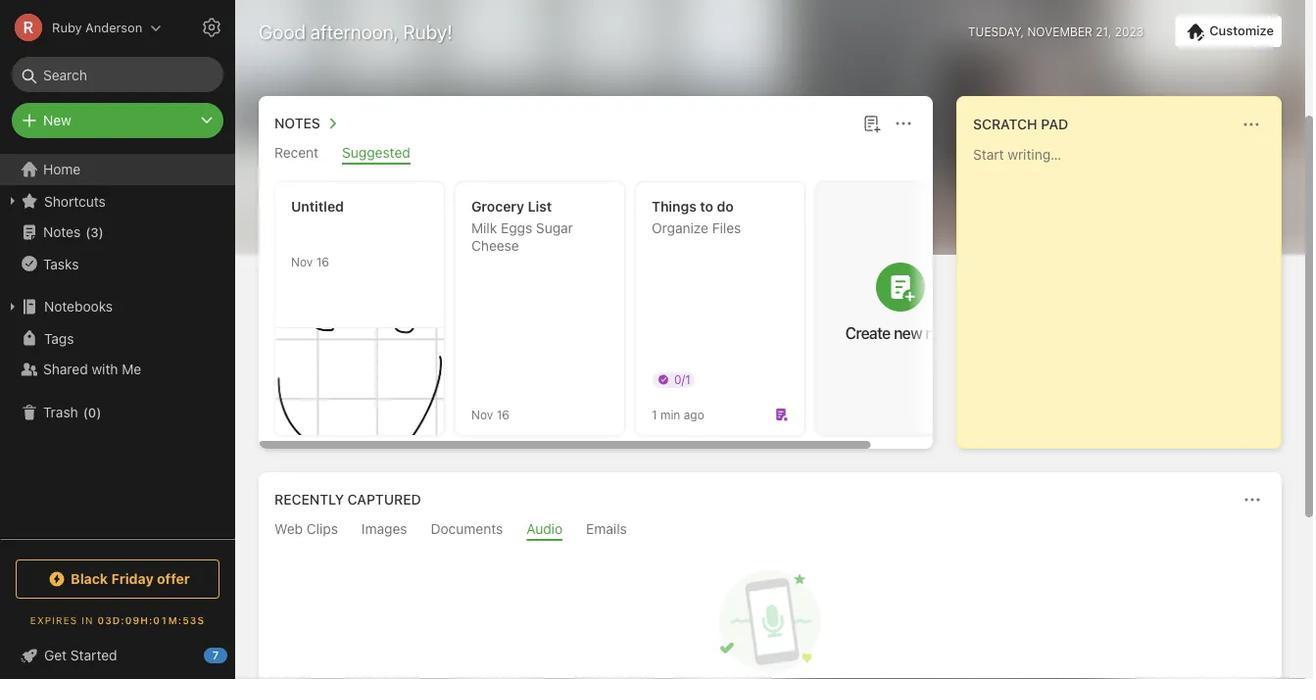 Task type: vqa. For each thing, say whether or not it's contained in the screenshot.
'('
yes



Task type: describe. For each thing, give the bounding box(es) containing it.
scratch pad
[[973, 116, 1069, 132]]

tuesday, november 21, 2023
[[968, 25, 1144, 38]]

offer
[[157, 571, 190, 587]]

min
[[661, 408, 681, 421]]

new
[[894, 323, 922, 342]]

images
[[362, 521, 407, 537]]

notes for notes
[[274, 115, 320, 131]]

) for notes
[[99, 225, 104, 239]]

note
[[926, 323, 956, 342]]

Search text field
[[25, 57, 210, 92]]

clips
[[307, 521, 338, 537]]

things
[[652, 198, 697, 215]]

notebooks
[[44, 298, 113, 315]]

2023
[[1115, 25, 1144, 38]]

notes for notes ( 3 )
[[43, 224, 81, 240]]

images tab
[[362, 521, 407, 541]]

ruby!
[[403, 20, 452, 43]]

untitled
[[291, 198, 344, 215]]

get
[[44, 647, 67, 664]]

notes button
[[271, 112, 344, 135]]

0 horizontal spatial more actions image
[[892, 112, 915, 135]]

) for trash
[[96, 405, 101, 420]]

more actions field for scratch pad
[[1238, 111, 1265, 138]]

afternoon,
[[311, 20, 399, 43]]

audio
[[527, 521, 563, 537]]

expires
[[30, 615, 78, 626]]

me
[[122, 361, 141, 377]]

tasks
[[43, 256, 79, 272]]

tree containing home
[[0, 154, 235, 538]]

recently captured button
[[271, 488, 421, 512]]

to
[[700, 198, 714, 215]]

new button
[[12, 103, 223, 138]]

03d:09h:01m:53s
[[97, 615, 205, 626]]

7
[[212, 649, 219, 662]]

expand notebooks image
[[5, 299, 21, 315]]

black friday offer
[[71, 571, 190, 587]]

tasks button
[[0, 248, 234, 279]]

more actions field for recently captured
[[1239, 486, 1266, 514]]

1
[[652, 408, 657, 421]]

get started
[[44, 647, 117, 664]]

in
[[82, 615, 94, 626]]

black
[[71, 571, 108, 587]]

tuesday,
[[968, 25, 1024, 38]]

documents
[[431, 521, 503, 537]]

customize button
[[1175, 16, 1282, 47]]

trash ( 0 )
[[43, 404, 101, 420]]

good
[[259, 20, 306, 43]]

3
[[91, 225, 99, 239]]

black friday offer button
[[16, 560, 220, 599]]

with
[[92, 361, 118, 377]]

Account field
[[0, 8, 162, 47]]

organize
[[652, 220, 709, 236]]

Start writing… text field
[[973, 146, 1280, 432]]

recently captured
[[274, 492, 421, 508]]

ago
[[684, 408, 704, 421]]

click to collapse image
[[228, 643, 243, 666]]

recent tab
[[274, 145, 319, 165]]

milk
[[471, 220, 497, 236]]



Task type: locate. For each thing, give the bounding box(es) containing it.
emails
[[586, 521, 627, 537]]

1 horizontal spatial 16
[[497, 408, 510, 421]]

good afternoon, ruby!
[[259, 20, 452, 43]]

more actions image
[[1241, 488, 1264, 512]]

cheese
[[471, 238, 519, 254]]

web clips tab
[[274, 521, 338, 541]]

1 horizontal spatial notes
[[274, 115, 320, 131]]

) inside trash ( 0 )
[[96, 405, 101, 420]]

scratch
[[973, 116, 1037, 132]]

started
[[70, 647, 117, 664]]

) right 'trash'
[[96, 405, 101, 420]]

0/1
[[674, 372, 691, 386]]

Help and Learning task checklist field
[[0, 640, 235, 671]]

1 horizontal spatial nov 16
[[471, 408, 510, 421]]

home
[[43, 161, 81, 177]]

suggested
[[342, 145, 410, 161]]

) down the shortcuts button
[[99, 225, 104, 239]]

anderson
[[85, 20, 142, 35]]

tags button
[[0, 322, 234, 354]]

0
[[88, 405, 96, 420]]

do
[[717, 198, 734, 215]]

new
[[43, 112, 71, 128]]

web
[[274, 521, 303, 537]]

tree
[[0, 154, 235, 538]]

create
[[845, 323, 891, 342]]

notes inside 'button'
[[274, 115, 320, 131]]

notes up recent
[[274, 115, 320, 131]]

1 vertical spatial )
[[96, 405, 101, 420]]

audio tab
[[527, 521, 563, 541]]

settings image
[[200, 16, 223, 39]]

grocery list milk eggs sugar cheese
[[471, 198, 573, 254]]

shared with me
[[43, 361, 141, 377]]

nov 16
[[291, 255, 329, 269], [471, 408, 510, 421]]

suggested tab
[[342, 145, 410, 165]]

tab list containing web clips
[[263, 521, 1278, 541]]

( for trash
[[83, 405, 88, 420]]

( right 'trash'
[[83, 405, 88, 420]]

None search field
[[25, 57, 210, 92]]

tab list containing recent
[[263, 145, 929, 165]]

recent
[[274, 145, 319, 161]]

0 vertical spatial 16
[[316, 255, 329, 269]]

) inside notes ( 3 )
[[99, 225, 104, 239]]

scratch pad button
[[969, 113, 1069, 136]]

( down shortcuts
[[85, 225, 91, 239]]

notes inside tree
[[43, 224, 81, 240]]

0 vertical spatial tab list
[[263, 145, 929, 165]]

emails tab
[[586, 521, 627, 541]]

1 horizontal spatial nov
[[471, 408, 493, 421]]

0 vertical spatial notes
[[274, 115, 320, 131]]

list
[[528, 198, 552, 215]]

create new note
[[845, 323, 956, 342]]

( inside trash ( 0 )
[[83, 405, 88, 420]]

things to do organize files
[[652, 198, 741, 236]]

create new note button
[[816, 182, 985, 435]]

tags
[[44, 330, 74, 346]]

notebooks link
[[0, 291, 234, 322]]

1 min ago
[[652, 408, 704, 421]]

0 horizontal spatial 16
[[316, 255, 329, 269]]

recently
[[274, 492, 344, 508]]

notes ( 3 )
[[43, 224, 104, 240]]

documents tab
[[431, 521, 503, 541]]

nov
[[291, 255, 313, 269], [471, 408, 493, 421]]

customize
[[1210, 23, 1274, 38]]

audio tab panel
[[259, 541, 1282, 679]]

1 vertical spatial nov
[[471, 408, 493, 421]]

( inside notes ( 3 )
[[85, 225, 91, 239]]

files
[[712, 220, 741, 236]]

suggested tab panel
[[259, 165, 1002, 449]]

shared
[[43, 361, 88, 377]]

1 tab list from the top
[[263, 145, 929, 165]]

tab list for notes
[[263, 145, 929, 165]]

1 vertical spatial 16
[[497, 408, 510, 421]]

1 horizontal spatial more actions image
[[1240, 113, 1263, 136]]

shared with me link
[[0, 354, 234, 385]]

1 vertical spatial tab list
[[263, 521, 1278, 541]]

0 vertical spatial )
[[99, 225, 104, 239]]

eggs
[[501, 220, 532, 236]]

ruby
[[52, 20, 82, 35]]

shortcuts button
[[0, 185, 234, 217]]

grocery
[[471, 198, 524, 215]]

0 horizontal spatial nov
[[291, 255, 313, 269]]

trash
[[43, 404, 78, 420]]

pad
[[1041, 116, 1069, 132]]

0 horizontal spatial nov 16
[[291, 255, 329, 269]]

web clips
[[274, 521, 338, 537]]

tab list
[[263, 145, 929, 165], [263, 521, 1278, 541]]

16
[[316, 255, 329, 269], [497, 408, 510, 421]]

november
[[1028, 25, 1093, 38]]

0 horizontal spatial notes
[[43, 224, 81, 240]]

thumbnail image
[[275, 328, 444, 435]]

)
[[99, 225, 104, 239], [96, 405, 101, 420]]

more actions image
[[892, 112, 915, 135], [1240, 113, 1263, 136]]

21,
[[1096, 25, 1112, 38]]

1 vertical spatial notes
[[43, 224, 81, 240]]

( for notes
[[85, 225, 91, 239]]

0 vertical spatial nov
[[291, 255, 313, 269]]

2 tab list from the top
[[263, 521, 1278, 541]]

home link
[[0, 154, 235, 185]]

notes up tasks
[[43, 224, 81, 240]]

ruby anderson
[[52, 20, 142, 35]]

tab list for recently captured
[[263, 521, 1278, 541]]

1 vertical spatial (
[[83, 405, 88, 420]]

sugar
[[536, 220, 573, 236]]

friday
[[111, 571, 154, 587]]

expires in 03d:09h:01m:53s
[[30, 615, 205, 626]]

0 vertical spatial (
[[85, 225, 91, 239]]

0 vertical spatial nov 16
[[291, 255, 329, 269]]

More actions field
[[890, 110, 917, 137], [1238, 111, 1265, 138], [1239, 486, 1266, 514]]

(
[[85, 225, 91, 239], [83, 405, 88, 420]]

notes
[[274, 115, 320, 131], [43, 224, 81, 240]]

1 vertical spatial nov 16
[[471, 408, 510, 421]]

captured
[[348, 492, 421, 508]]

shortcuts
[[44, 193, 106, 209]]

more actions image inside field
[[1240, 113, 1263, 136]]



